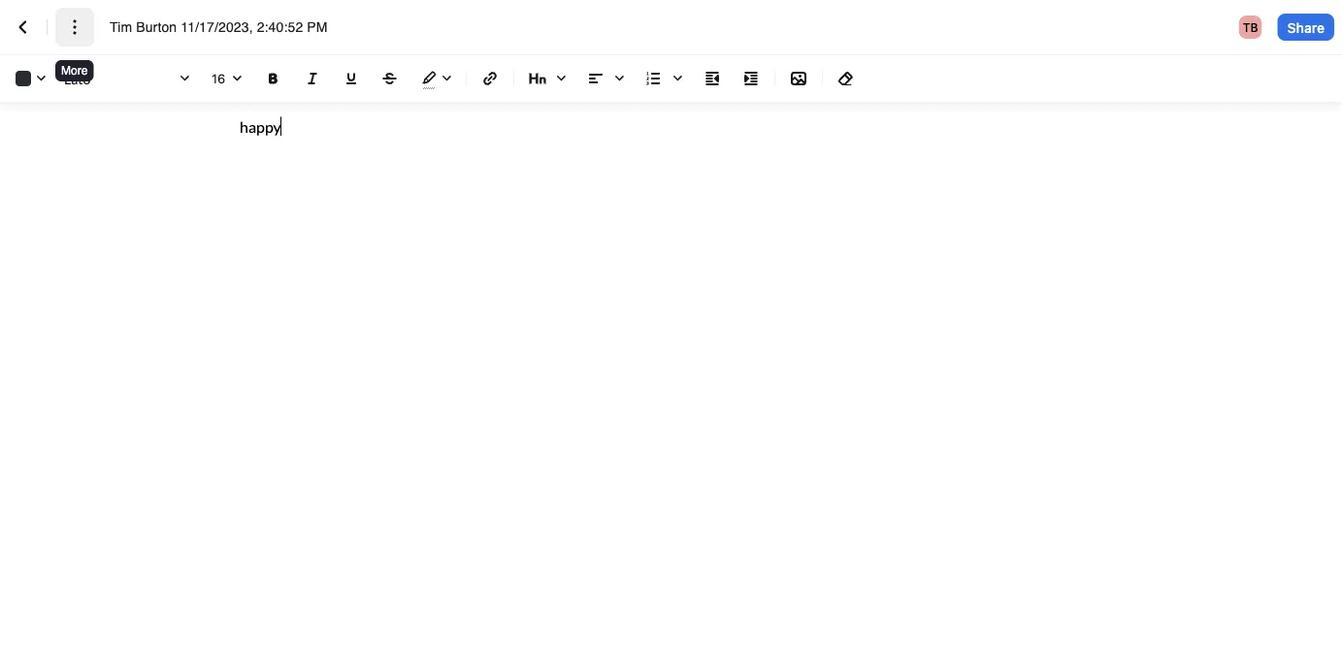 Task type: locate. For each thing, give the bounding box(es) containing it.
tb
[[1243, 20, 1258, 34]]

underline image
[[340, 67, 363, 90]]

strikethrough image
[[378, 67, 402, 90]]

None text field
[[110, 17, 353, 37], [212, 65, 245, 91], [110, 17, 353, 37], [212, 65, 245, 91]]

more image
[[63, 16, 86, 39]]

lato button
[[60, 65, 196, 92]]

link image
[[478, 67, 502, 90]]

share
[[1287, 19, 1325, 35]]

decrease indent image
[[701, 67, 724, 90]]

clear style image
[[835, 67, 858, 90]]

all notes image
[[12, 16, 35, 39]]

lato
[[64, 70, 91, 87]]

italic image
[[301, 67, 324, 90]]



Task type: vqa. For each thing, say whether or not it's contained in the screenshot.
Underline icon at the top of the page
yes



Task type: describe. For each thing, give the bounding box(es) containing it.
insert image image
[[787, 67, 810, 90]]

tb button
[[1231, 12, 1270, 43]]

happy
[[240, 117, 281, 136]]

more
[[61, 64, 88, 78]]

increase indent image
[[739, 67, 763, 90]]

bold image
[[262, 67, 285, 90]]

more tooltip
[[53, 47, 95, 83]]

share button
[[1278, 14, 1334, 41]]

open image
[[225, 67, 248, 91]]



